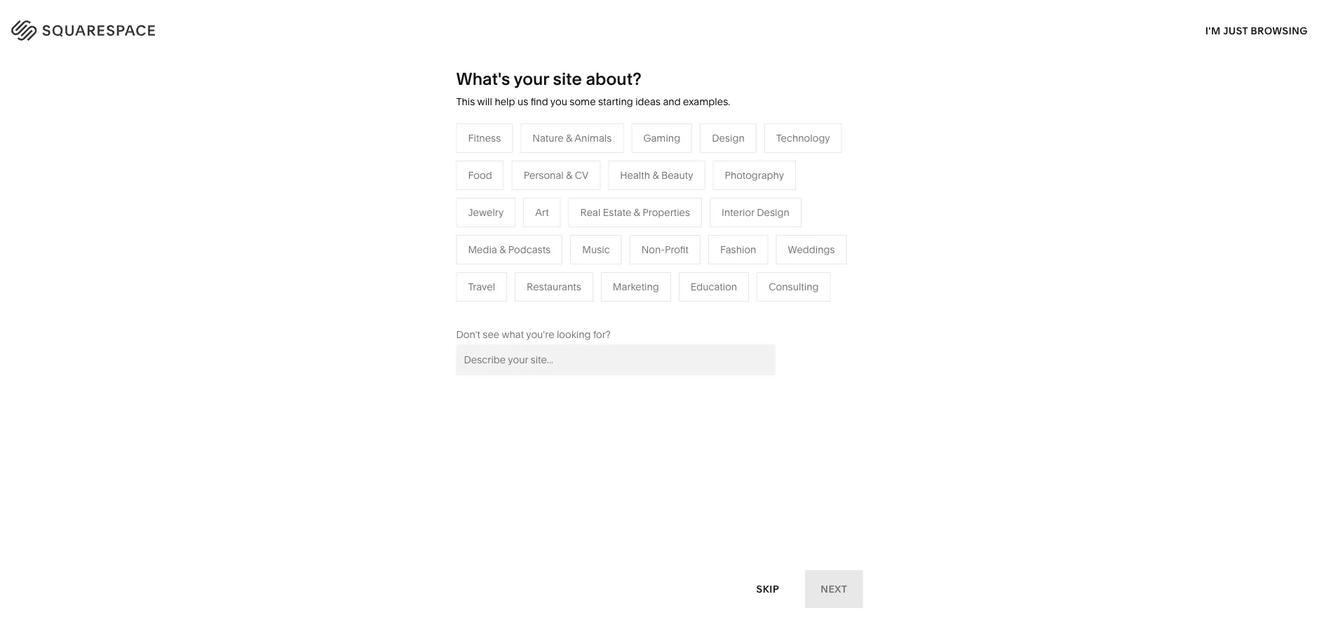 Task type: locate. For each thing, give the bounding box(es) containing it.
podcasts
[[547, 237, 589, 249], [508, 244, 551, 256]]

fitness down will
[[468, 132, 501, 144]]

Gaming radio
[[632, 123, 693, 153]]

0 vertical spatial fitness
[[468, 132, 501, 144]]

Fashion radio
[[709, 235, 769, 264]]

this
[[456, 96, 475, 108]]

1 horizontal spatial properties
[[643, 206, 690, 218]]

1 vertical spatial restaurants
[[527, 281, 582, 293]]

photography
[[725, 169, 784, 181]]

0 vertical spatial estate
[[603, 206, 632, 218]]

1 vertical spatial travel
[[468, 281, 495, 293]]

1 horizontal spatial nature
[[655, 216, 686, 228]]

design down 'examples.'
[[712, 132, 745, 144]]

properties up for? on the left of page
[[569, 301, 617, 312]]

Food radio
[[456, 161, 504, 190]]

weddings
[[788, 244, 835, 256], [507, 279, 554, 291]]

animals
[[575, 132, 612, 144], [697, 216, 734, 228]]

non- down services
[[424, 258, 447, 270]]

fitness
[[468, 132, 501, 144], [655, 237, 688, 249]]

consulting
[[769, 281, 819, 293]]

ideas
[[636, 96, 661, 108]]

i'm just browsing
[[1206, 25, 1309, 36]]

1 vertical spatial animals
[[697, 216, 734, 228]]

what's
[[456, 68, 510, 89]]

fitness down nature & animals 'link'
[[655, 237, 688, 249]]

media & podcasts
[[507, 237, 589, 249], [468, 244, 551, 256]]

& down restaurants link
[[538, 237, 545, 249]]

see
[[483, 329, 500, 340]]

Personal & CV radio
[[512, 161, 601, 190]]

nature
[[533, 132, 564, 144], [655, 216, 686, 228]]

1 vertical spatial estate
[[529, 301, 558, 312]]

& left home
[[634, 206, 641, 218]]

travel link
[[507, 195, 548, 207]]

1 vertical spatial non-
[[424, 258, 447, 270]]

animals down the decor
[[697, 216, 734, 228]]

you're
[[526, 329, 555, 340]]

1 vertical spatial fitness
[[655, 237, 688, 249]]

professional
[[359, 216, 415, 228]]

travel
[[507, 195, 534, 207], [468, 281, 495, 293]]

Art radio
[[524, 198, 561, 227]]

next
[[821, 583, 848, 595]]

weddings link
[[507, 279, 568, 291]]

looking
[[557, 329, 591, 340]]

real inside radio
[[581, 206, 601, 218]]

weddings up consulting
[[788, 244, 835, 256]]

podcasts down restaurants link
[[547, 237, 589, 249]]

Interior Design radio
[[710, 198, 802, 227]]

real estate & properties up looking
[[507, 301, 617, 312]]

0 horizontal spatial design
[[712, 132, 745, 144]]

community
[[359, 258, 412, 270]]

Technology radio
[[765, 123, 842, 153]]

0 vertical spatial non-
[[642, 244, 665, 256]]

0 horizontal spatial travel
[[468, 281, 495, 293]]

media up events
[[507, 237, 536, 249]]

restaurants down travel link
[[507, 216, 561, 228]]

design right interior
[[757, 206, 790, 218]]

non- up "marketing"
[[642, 244, 665, 256]]

1 horizontal spatial fitness
[[655, 237, 688, 249]]

lusaka image
[[474, 480, 846, 627]]

health & beauty
[[620, 169, 694, 181]]

media & podcasts down restaurants link
[[507, 237, 589, 249]]

0 vertical spatial properties
[[643, 206, 690, 218]]

don't see what you're looking for?
[[456, 329, 611, 340]]

Media & Podcasts radio
[[456, 235, 563, 264]]

1 vertical spatial nature
[[655, 216, 686, 228]]

1 horizontal spatial animals
[[697, 216, 734, 228]]

0 horizontal spatial animals
[[575, 132, 612, 144]]

personal
[[524, 169, 564, 181]]

0 vertical spatial real estate & properties
[[581, 206, 690, 218]]

nature down find at top left
[[533, 132, 564, 144]]

& down "home & decor"
[[688, 216, 695, 228]]

0 vertical spatial nature
[[533, 132, 564, 144]]

weddings down events link
[[507, 279, 554, 291]]

1 horizontal spatial nature & animals
[[655, 216, 734, 228]]

i'm just browsing link
[[1206, 11, 1309, 50]]

what
[[502, 329, 524, 340]]

squarespace logo link
[[28, 17, 281, 39]]

travel down profits
[[468, 281, 495, 293]]

design inside 'radio'
[[757, 206, 790, 218]]

restaurants link
[[507, 216, 575, 228]]

travel left the art
[[507, 195, 534, 207]]

nature & animals
[[533, 132, 612, 144], [655, 216, 734, 228]]

1 horizontal spatial real
[[581, 206, 601, 218]]

properties
[[643, 206, 690, 218], [569, 301, 617, 312]]

media inside radio
[[468, 244, 497, 256]]

Photography radio
[[713, 161, 796, 190]]

events
[[507, 258, 537, 270]]

home & decor
[[655, 195, 723, 207]]

& down you
[[566, 132, 573, 144]]

0 vertical spatial nature & animals
[[533, 132, 612, 144]]

properties up fitness link
[[643, 206, 690, 218]]

restaurants up real estate & properties link
[[527, 281, 582, 293]]

1 vertical spatial real estate & properties
[[507, 301, 617, 312]]

Marketing radio
[[601, 272, 671, 302]]

0 horizontal spatial estate
[[529, 301, 558, 312]]

1 horizontal spatial design
[[757, 206, 790, 218]]

Nature & Animals radio
[[521, 123, 624, 153]]

nature & animals down home & decor link
[[655, 216, 734, 228]]

estate down health
[[603, 206, 632, 218]]

restaurants
[[507, 216, 561, 228], [527, 281, 582, 293]]

non-
[[642, 244, 665, 256], [424, 258, 447, 270]]

Travel radio
[[456, 272, 507, 302]]

real up music option
[[581, 206, 601, 218]]

marketing
[[613, 281, 659, 293]]

1 vertical spatial nature & animals
[[655, 216, 734, 228]]

1 horizontal spatial travel
[[507, 195, 534, 207]]

nature down home
[[655, 216, 686, 228]]

0 horizontal spatial media
[[468, 244, 497, 256]]

podcasts up events link
[[508, 244, 551, 256]]

1 vertical spatial real
[[507, 301, 527, 312]]

design
[[712, 132, 745, 144], [757, 206, 790, 218]]

personal & cv
[[524, 169, 589, 181]]

0 vertical spatial design
[[712, 132, 745, 144]]

site
[[553, 68, 582, 89]]

real estate & properties
[[581, 206, 690, 218], [507, 301, 617, 312]]

0 horizontal spatial nature
[[533, 132, 564, 144]]

real estate & properties down health
[[581, 206, 690, 218]]

& right health
[[653, 169, 659, 181]]

0 horizontal spatial properties
[[569, 301, 617, 312]]

Consulting radio
[[757, 272, 831, 302]]

help
[[495, 96, 515, 108]]

technology
[[777, 132, 830, 144]]

&
[[566, 132, 573, 144], [566, 169, 573, 181], [653, 169, 659, 181], [685, 195, 692, 207], [634, 206, 641, 218], [688, 216, 695, 228], [538, 237, 545, 249], [500, 244, 506, 256], [415, 258, 421, 270], [560, 301, 567, 312]]

skip
[[757, 583, 780, 595]]

Fitness radio
[[456, 123, 513, 153]]

interior
[[722, 206, 755, 218]]

your
[[514, 68, 549, 89]]

media & podcasts up events
[[468, 244, 551, 256]]

1 horizontal spatial estate
[[603, 206, 632, 218]]

1 horizontal spatial media
[[507, 237, 536, 249]]

0 horizontal spatial weddings
[[507, 279, 554, 291]]

podcasts inside radio
[[508, 244, 551, 256]]

media up profits
[[468, 244, 497, 256]]

professional services link
[[359, 216, 471, 228]]

media
[[507, 237, 536, 249], [468, 244, 497, 256]]

music
[[583, 244, 610, 256]]

1 horizontal spatial weddings
[[788, 244, 835, 256]]

0 horizontal spatial nature & animals
[[533, 132, 612, 144]]

0 vertical spatial real
[[581, 206, 601, 218]]

estate
[[603, 206, 632, 218], [529, 301, 558, 312]]

nature & animals down some
[[533, 132, 612, 144]]

1 vertical spatial design
[[757, 206, 790, 218]]

will
[[477, 96, 493, 108]]

real estate & properties link
[[507, 301, 631, 312]]

0 vertical spatial weddings
[[788, 244, 835, 256]]

you
[[551, 96, 568, 108]]

estate down weddings link
[[529, 301, 558, 312]]

Design radio
[[700, 123, 757, 153]]

1 horizontal spatial non-
[[642, 244, 665, 256]]

education
[[691, 281, 738, 293]]

real up what at the left bottom
[[507, 301, 527, 312]]

animals down some
[[575, 132, 612, 144]]

some
[[570, 96, 596, 108]]

real
[[581, 206, 601, 218], [507, 301, 527, 312]]

0 vertical spatial animals
[[575, 132, 612, 144]]

& left the cv
[[566, 169, 573, 181]]

0 horizontal spatial fitness
[[468, 132, 501, 144]]



Task type: describe. For each thing, give the bounding box(es) containing it.
profit
[[665, 244, 689, 256]]

fashion
[[721, 244, 757, 256]]

browsing
[[1251, 25, 1309, 36]]

0 vertical spatial restaurants
[[507, 216, 561, 228]]

& right the community
[[415, 258, 421, 270]]

non-profit
[[642, 244, 689, 256]]

1 vertical spatial weddings
[[507, 279, 554, 291]]

squarespace logo image
[[28, 17, 184, 39]]

Weddings radio
[[776, 235, 847, 264]]

food
[[468, 169, 492, 181]]

nature & animals link
[[655, 216, 748, 228]]

Jewelry radio
[[456, 198, 516, 227]]

beauty
[[662, 169, 694, 181]]

& right home
[[685, 195, 692, 207]]

weddings inside option
[[788, 244, 835, 256]]

fitness link
[[655, 237, 702, 249]]

& inside radio
[[566, 132, 573, 144]]

gaming
[[644, 132, 681, 144]]

non- inside option
[[642, 244, 665, 256]]

travel inside option
[[468, 281, 495, 293]]

nature & animals inside radio
[[533, 132, 612, 144]]

media & podcasts inside radio
[[468, 244, 551, 256]]

what's your site about? this will help us find you some starting ideas and examples.
[[456, 68, 731, 108]]

Restaurants radio
[[515, 272, 593, 302]]

art
[[536, 206, 549, 218]]

about?
[[586, 68, 642, 89]]

& up looking
[[560, 301, 567, 312]]

cv
[[575, 169, 589, 181]]

next button
[[806, 570, 863, 608]]

home
[[655, 195, 683, 207]]

events link
[[507, 258, 551, 270]]

starting
[[598, 96, 633, 108]]

profits
[[447, 258, 476, 270]]

nature inside radio
[[533, 132, 564, 144]]

community & non-profits
[[359, 258, 476, 270]]

health
[[620, 169, 650, 181]]

for?
[[594, 329, 611, 340]]

real estate & properties inside radio
[[581, 206, 690, 218]]

Real Estate & Properties radio
[[569, 198, 702, 227]]

fitness inside option
[[468, 132, 501, 144]]

1 vertical spatial properties
[[569, 301, 617, 312]]

properties inside radio
[[643, 206, 690, 218]]

services
[[417, 216, 457, 228]]

media & podcasts link
[[507, 237, 603, 249]]

Non-Profit radio
[[630, 235, 701, 264]]

Music radio
[[571, 235, 622, 264]]

Don't see what you're looking for? field
[[456, 344, 776, 375]]

jewelry
[[468, 206, 504, 218]]

design inside radio
[[712, 132, 745, 144]]

0 vertical spatial travel
[[507, 195, 534, 207]]

examples.
[[683, 96, 731, 108]]

and
[[663, 96, 681, 108]]

restaurants inside restaurants radio
[[527, 281, 582, 293]]

Education radio
[[679, 272, 749, 302]]

professional services
[[359, 216, 457, 228]]

animals inside radio
[[575, 132, 612, 144]]

find
[[531, 96, 548, 108]]

community & non-profits link
[[359, 258, 490, 270]]

home & decor link
[[655, 195, 737, 207]]

decor
[[694, 195, 723, 207]]

skip button
[[741, 570, 795, 609]]

just
[[1224, 25, 1249, 36]]

0 horizontal spatial non-
[[424, 258, 447, 270]]

& down jewelry
[[500, 244, 506, 256]]

interior design
[[722, 206, 790, 218]]

Health & Beauty radio
[[609, 161, 705, 190]]

us
[[518, 96, 529, 108]]

i'm
[[1206, 25, 1221, 36]]

estate inside radio
[[603, 206, 632, 218]]

lusaka element
[[474, 480, 846, 627]]

0 horizontal spatial real
[[507, 301, 527, 312]]

don't
[[456, 329, 481, 340]]



Task type: vqa. For each thing, say whether or not it's contained in the screenshot.
left "DESIGN"
yes



